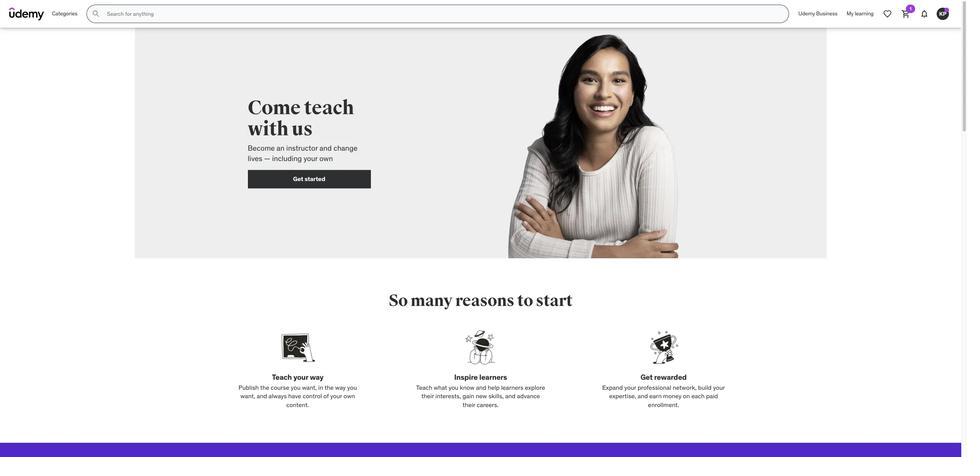 Task type: describe. For each thing, give the bounding box(es) containing it.
0 vertical spatial their
[[422, 392, 434, 400]]

udemy business link
[[794, 5, 843, 23]]

your up paid
[[714, 384, 726, 392]]

1 vertical spatial learners
[[501, 384, 524, 392]]

business
[[817, 10, 838, 17]]

my learning link
[[843, 5, 879, 23]]

course
[[271, 384, 289, 392]]

udemy
[[799, 10, 816, 17]]

1 the from the left
[[260, 384, 269, 392]]

wishlist image
[[884, 9, 893, 18]]

udemy business
[[799, 10, 838, 17]]

with
[[248, 117, 289, 141]]

publish
[[239, 384, 259, 392]]

in
[[319, 384, 323, 392]]

know
[[460, 384, 475, 392]]

money
[[664, 392, 682, 400]]

categories
[[52, 10, 77, 17]]

2 you from the left
[[347, 384, 357, 392]]

inspire
[[455, 373, 478, 382]]

have
[[288, 392, 301, 400]]

1 you from the left
[[291, 384, 301, 392]]

help
[[488, 384, 500, 392]]

explore
[[525, 384, 546, 392]]

teach inside inspire learners teach what you know and help learners explore their interests, gain new skills, and advance their careers.
[[416, 384, 433, 392]]

gain
[[463, 392, 475, 400]]

to
[[518, 291, 533, 311]]

content.
[[287, 401, 309, 409]]

start
[[536, 291, 573, 311]]

change
[[334, 144, 358, 153]]

earn
[[650, 392, 662, 400]]

lives
[[248, 154, 263, 163]]

become
[[248, 144, 275, 153]]

rewarded
[[655, 373, 687, 382]]

teach
[[304, 96, 354, 120]]

many
[[411, 291, 453, 311]]

2 the from the left
[[325, 384, 334, 392]]

and inside teach your way publish the course you want, in the way you want, and always have control of your own content.
[[257, 392, 267, 400]]

your up expertise,
[[625, 384, 637, 392]]

udemy image
[[9, 7, 44, 20]]

enrollment.
[[649, 401, 680, 409]]

us
[[292, 117, 313, 141]]

reasons
[[456, 291, 515, 311]]

each
[[692, 392, 705, 400]]

network,
[[673, 384, 697, 392]]

come teach with us become an instructor and change lives — including your own
[[248, 96, 358, 163]]

what
[[434, 384, 447, 392]]

advance
[[517, 392, 540, 400]]

careers.
[[477, 401, 499, 409]]

1 horizontal spatial way
[[335, 384, 346, 392]]

1 link
[[897, 5, 916, 23]]

build
[[699, 384, 712, 392]]

my
[[847, 10, 854, 17]]



Task type: locate. For each thing, give the bounding box(es) containing it.
the left the course
[[260, 384, 269, 392]]

and right skills,
[[506, 392, 516, 400]]

expand
[[603, 384, 623, 392]]

0 vertical spatial learners
[[480, 373, 507, 382]]

want, up control
[[302, 384, 317, 392]]

1 horizontal spatial the
[[325, 384, 334, 392]]

your up have
[[294, 373, 309, 382]]

the right in
[[325, 384, 334, 392]]

learning
[[855, 10, 874, 17]]

their down what at the left of the page
[[422, 392, 434, 400]]

own
[[320, 154, 333, 163], [344, 392, 355, 400]]

submit search image
[[92, 9, 101, 18]]

1 vertical spatial own
[[344, 392, 355, 400]]

inspire learners teach what you know and help learners explore their interests, gain new skills, and advance their careers.
[[416, 373, 546, 409]]

get for started
[[293, 175, 304, 183]]

teach inside teach your way publish the course you want, in the way you want, and always have control of your own content.
[[272, 373, 292, 382]]

—
[[264, 154, 271, 163]]

of
[[324, 392, 329, 400]]

1 vertical spatial way
[[335, 384, 346, 392]]

kp link
[[934, 5, 953, 23]]

come
[[248, 96, 301, 120]]

started
[[305, 175, 326, 183]]

learners up skills,
[[501, 384, 524, 392]]

you
[[291, 384, 301, 392], [347, 384, 357, 392], [449, 384, 459, 392]]

you right in
[[347, 384, 357, 392]]

Search for anything text field
[[106, 7, 780, 20]]

learners
[[480, 373, 507, 382], [501, 384, 524, 392]]

own inside teach your way publish the course you want, in the way you want, and always have control of your own content.
[[344, 392, 355, 400]]

0 vertical spatial get
[[293, 175, 304, 183]]

you inside inspire learners teach what you know and help learners explore their interests, gain new skills, and advance their careers.
[[449, 384, 459, 392]]

1 vertical spatial teach
[[416, 384, 433, 392]]

control
[[303, 392, 322, 400]]

get up the professional at the bottom of the page
[[641, 373, 653, 382]]

new
[[476, 392, 487, 400]]

3 you from the left
[[449, 384, 459, 392]]

get started link
[[248, 170, 371, 188]]

0 horizontal spatial own
[[320, 154, 333, 163]]

1 vertical spatial want,
[[241, 392, 255, 400]]

want,
[[302, 384, 317, 392], [241, 392, 255, 400]]

get left started
[[293, 175, 304, 183]]

1 horizontal spatial want,
[[302, 384, 317, 392]]

and left change
[[320, 144, 332, 153]]

categories button
[[47, 5, 82, 23]]

you have alerts image
[[945, 8, 950, 12]]

and left always
[[257, 392, 267, 400]]

0 horizontal spatial their
[[422, 392, 434, 400]]

get started
[[293, 175, 326, 183]]

teach
[[272, 373, 292, 382], [416, 384, 433, 392]]

learners up help
[[480, 373, 507, 382]]

0 horizontal spatial get
[[293, 175, 304, 183]]

instructor
[[287, 144, 318, 153]]

and left earn
[[638, 392, 648, 400]]

their
[[422, 392, 434, 400], [463, 401, 476, 409]]

and inside get rewarded expand your professional network, build your expertise, and earn money on each paid enrollment.
[[638, 392, 648, 400]]

shopping cart with 1 item image
[[902, 9, 911, 18]]

professional
[[638, 384, 672, 392]]

get inside get rewarded expand your professional network, build your expertise, and earn money on each paid enrollment.
[[641, 373, 653, 382]]

always
[[269, 392, 287, 400]]

and
[[320, 144, 332, 153], [476, 384, 487, 392], [257, 392, 267, 400], [506, 392, 516, 400], [638, 392, 648, 400]]

0 horizontal spatial the
[[260, 384, 269, 392]]

own inside come teach with us become an instructor and change lives — including your own
[[320, 154, 333, 163]]

0 horizontal spatial way
[[310, 373, 324, 382]]

you up interests,
[[449, 384, 459, 392]]

own up started
[[320, 154, 333, 163]]

and up new
[[476, 384, 487, 392]]

my learning
[[847, 10, 874, 17]]

0 horizontal spatial you
[[291, 384, 301, 392]]

kp
[[940, 10, 947, 17]]

so many reasons to start
[[389, 291, 573, 311]]

your right of
[[331, 392, 342, 400]]

1 vertical spatial get
[[641, 373, 653, 382]]

0 vertical spatial way
[[310, 373, 324, 382]]

1
[[910, 6, 912, 12]]

0 vertical spatial own
[[320, 154, 333, 163]]

get rewarded expand your professional network, build your expertise, and earn money on each paid enrollment.
[[603, 373, 726, 409]]

way
[[310, 373, 324, 382], [335, 384, 346, 392]]

their down gain
[[463, 401, 476, 409]]

you up have
[[291, 384, 301, 392]]

notifications image
[[921, 9, 930, 18]]

your inside come teach with us become an instructor and change lives — including your own
[[304, 154, 318, 163]]

an
[[277, 144, 285, 153]]

get
[[293, 175, 304, 183], [641, 373, 653, 382]]

paid
[[707, 392, 719, 400]]

including
[[272, 154, 302, 163]]

0 vertical spatial teach
[[272, 373, 292, 382]]

interests,
[[436, 392, 461, 400]]

0 horizontal spatial teach
[[272, 373, 292, 382]]

the
[[260, 384, 269, 392], [325, 384, 334, 392]]

so
[[389, 291, 408, 311]]

want, down the publish
[[241, 392, 255, 400]]

skills,
[[489, 392, 504, 400]]

on
[[684, 392, 690, 400]]

0 vertical spatial want,
[[302, 384, 317, 392]]

1 horizontal spatial you
[[347, 384, 357, 392]]

teach your way publish the course you want, in the way you want, and always have control of your own content.
[[239, 373, 357, 409]]

expertise,
[[610, 392, 637, 400]]

1 horizontal spatial teach
[[416, 384, 433, 392]]

way right in
[[335, 384, 346, 392]]

way up in
[[310, 373, 324, 382]]

1 horizontal spatial get
[[641, 373, 653, 382]]

own right of
[[344, 392, 355, 400]]

0 horizontal spatial want,
[[241, 392, 255, 400]]

your
[[304, 154, 318, 163], [294, 373, 309, 382], [625, 384, 637, 392], [714, 384, 726, 392], [331, 392, 342, 400]]

1 horizontal spatial their
[[463, 401, 476, 409]]

1 horizontal spatial own
[[344, 392, 355, 400]]

teach left what at the left of the page
[[416, 384, 433, 392]]

and inside come teach with us become an instructor and change lives — including your own
[[320, 144, 332, 153]]

your down instructor
[[304, 154, 318, 163]]

1 vertical spatial their
[[463, 401, 476, 409]]

get for rewarded
[[641, 373, 653, 382]]

teach up the course
[[272, 373, 292, 382]]

2 horizontal spatial you
[[449, 384, 459, 392]]



Task type: vqa. For each thing, say whether or not it's contained in the screenshot.
Pro
no



